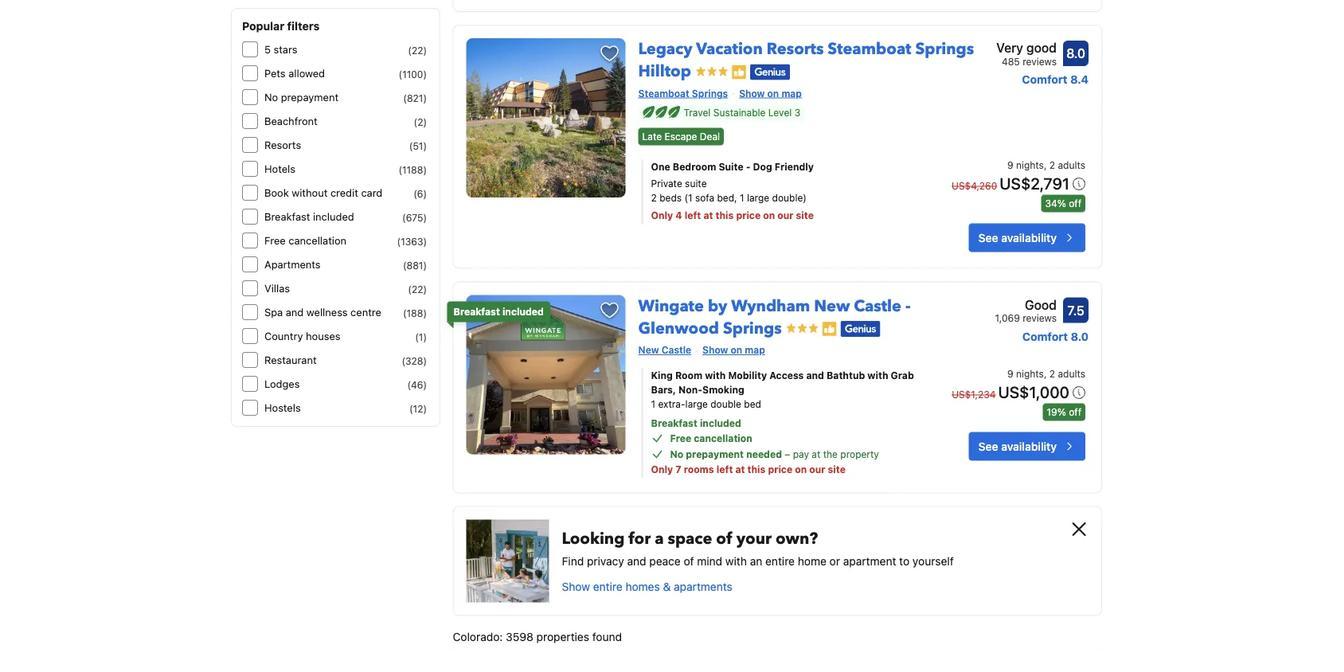 Task type: locate. For each thing, give the bounding box(es) containing it.
1 down bars,
[[651, 399, 656, 410]]

2 adults from the top
[[1058, 369, 1086, 380]]

large right bed, at the top
[[747, 193, 770, 204]]

0 vertical spatial breakfast included
[[264, 211, 354, 223]]

1 horizontal spatial our
[[809, 464, 826, 475]]

1 vertical spatial comfort
[[1022, 330, 1068, 343]]

1 horizontal spatial breakfast included
[[454, 306, 544, 318]]

site down double)
[[796, 210, 814, 222]]

and right spa
[[286, 306, 304, 318]]

0 vertical spatial springs
[[915, 39, 974, 61]]

at down 'sofa'
[[704, 210, 713, 222]]

2 for us$2,791
[[1050, 160, 1055, 171]]

and down for
[[627, 555, 646, 568]]

0 vertical spatial 1
[[740, 193, 744, 204]]

1 inside one bedroom suite - dog friendly private suite 2 beds (1 sofa bed, 1 large double) only 4 left at this price on our site
[[740, 193, 744, 204]]

wingate by wyndham new castle - glenwood springs image
[[466, 295, 626, 455]]

show on map for resorts
[[739, 88, 802, 99]]

1 vertical spatial show
[[703, 345, 728, 356]]

springs down wyndham
[[723, 318, 782, 340]]

1 only from the top
[[651, 210, 673, 222]]

1 comfort from the top
[[1022, 73, 1068, 86]]

price inside one bedroom suite - dog friendly private suite 2 beds (1 sofa bed, 1 large double) only 4 left at this price on our site
[[736, 210, 761, 222]]

prepayment up rooms
[[686, 449, 744, 460]]

see down us$4,260
[[979, 231, 998, 244]]

9
[[1008, 160, 1014, 171], [1008, 369, 1014, 380]]

1 vertical spatial large
[[685, 399, 708, 410]]

34%
[[1045, 198, 1066, 209]]

and right access at the bottom right
[[806, 370, 824, 381]]

entire right an
[[765, 555, 795, 568]]

0 vertical spatial nights
[[1016, 160, 1044, 171]]

breakfast included
[[264, 211, 354, 223], [454, 306, 544, 318]]

steamboat
[[828, 39, 912, 61], [638, 88, 689, 99]]

no down pets
[[264, 91, 278, 103]]

2 off from the top
[[1069, 407, 1082, 418]]

2 comfort from the top
[[1022, 330, 1068, 343]]

0 horizontal spatial -
[[746, 162, 751, 173]]

show entire homes & apartments
[[562, 580, 733, 593]]

see for us$2,791
[[979, 231, 998, 244]]

springs left very
[[915, 39, 974, 61]]

this down bed, at the top
[[716, 210, 734, 222]]

castle up the grab
[[854, 295, 902, 317]]

1 horizontal spatial map
[[782, 88, 802, 99]]

1 horizontal spatial new
[[814, 295, 850, 317]]

with left an
[[725, 555, 747, 568]]

&
[[663, 580, 671, 593]]

see
[[979, 231, 998, 244], [979, 440, 998, 453]]

availability down '34%'
[[1001, 231, 1057, 244]]

0 horizontal spatial show
[[562, 580, 590, 593]]

0 vertical spatial comfort
[[1022, 73, 1068, 86]]

grab
[[891, 370, 914, 381]]

0 horizontal spatial prepayment
[[281, 91, 339, 103]]

show down find
[[562, 580, 590, 593]]

- left dog
[[746, 162, 751, 173]]

popular
[[242, 20, 284, 33]]

nights up us$2,791
[[1016, 160, 1044, 171]]

1 horizontal spatial included
[[502, 306, 544, 318]]

see availability
[[979, 231, 1057, 244], [979, 440, 1057, 453]]

glenwood
[[638, 318, 719, 340]]

no prepayment needed – pay at the property
[[670, 449, 879, 460]]

1 vertical spatial breakfast included
[[454, 306, 544, 318]]

1 horizontal spatial price
[[768, 464, 793, 475]]

0 horizontal spatial new
[[638, 345, 659, 356]]

1 , from the top
[[1044, 160, 1047, 171]]

0 horizontal spatial of
[[684, 555, 694, 568]]

find
[[562, 555, 584, 568]]

see down us$1,234
[[979, 440, 998, 453]]

0 vertical spatial at
[[704, 210, 713, 222]]

entire down privacy
[[593, 580, 623, 593]]

wellness
[[307, 306, 348, 318]]

map up 3 at the right of page
[[782, 88, 802, 99]]

2 nights from the top
[[1016, 369, 1044, 380]]

left
[[685, 210, 701, 222], [717, 464, 733, 475]]

1 reviews from the top
[[1023, 56, 1057, 67]]

adults
[[1058, 160, 1086, 171], [1058, 369, 1086, 380]]

no up 7
[[670, 449, 684, 460]]

this inside one bedroom suite - dog friendly private suite 2 beds (1 sofa bed, 1 large double) only 4 left at this price on our site
[[716, 210, 734, 222]]

prepayment down allowed
[[281, 91, 339, 103]]

(22) for villas
[[408, 284, 427, 295]]

0 vertical spatial see availability
[[979, 231, 1057, 244]]

free up apartments
[[264, 235, 286, 247]]

9 nights , 2 adults for us$2,791
[[1008, 160, 1086, 171]]

breakfast down book
[[264, 211, 310, 223]]

8.0 up 8.4
[[1067, 46, 1085, 61]]

adults up 34% off
[[1058, 160, 1086, 171]]

1 vertical spatial breakfast
[[454, 306, 500, 318]]

at left the
[[812, 449, 821, 460]]

on down double)
[[763, 210, 775, 222]]

0 vertical spatial 2
[[1050, 160, 1055, 171]]

pets allowed
[[264, 67, 325, 79]]

nights for us$1,000
[[1016, 369, 1044, 380]]

no prepayment
[[264, 91, 339, 103]]

1 off from the top
[[1069, 198, 1082, 209]]

only 7 rooms left at this price on our site
[[651, 464, 846, 475]]

0 vertical spatial of
[[716, 528, 733, 550]]

1 horizontal spatial steamboat
[[828, 39, 912, 61]]

2 horizontal spatial included
[[700, 418, 741, 429]]

1 vertical spatial reviews
[[1023, 313, 1057, 324]]

1 vertical spatial see availability
[[979, 440, 1057, 453]]

off for us$2,791
[[1069, 198, 1082, 209]]

5
[[264, 43, 271, 55]]

1 vertical spatial 9
[[1008, 369, 1014, 380]]

0 vertical spatial included
[[313, 211, 354, 223]]

0 horizontal spatial map
[[745, 345, 765, 356]]

9 nights , 2 adults up us$1,000
[[1008, 369, 1086, 380]]

free cancellation down 1 extra-large double bed breakfast included
[[670, 433, 752, 444]]

our down double)
[[778, 210, 794, 222]]

1 see availability from the top
[[979, 231, 1057, 244]]

1 vertical spatial and
[[806, 370, 824, 381]]

1 nights from the top
[[1016, 160, 1044, 171]]

0 vertical spatial new
[[814, 295, 850, 317]]

castle inside wingate by wyndham new castle - glenwood springs
[[854, 295, 902, 317]]

see availability down '34%'
[[979, 231, 1057, 244]]

wyndham
[[731, 295, 810, 317]]

show on map up mobility at the right bottom of the page
[[703, 345, 765, 356]]

0 vertical spatial 8.0
[[1067, 46, 1085, 61]]

1 (22) from the top
[[408, 45, 427, 56]]

1 horizontal spatial prepayment
[[686, 449, 744, 460]]

2 see from the top
[[979, 440, 998, 453]]

large down non-
[[685, 399, 708, 410]]

0 horizontal spatial at
[[704, 210, 713, 222]]

see availability link down '34%'
[[969, 224, 1086, 252]]

hostels
[[264, 402, 301, 414]]

wingate by wyndham new castle - glenwood springs link
[[638, 289, 911, 340]]

2 only from the top
[[651, 464, 673, 475]]

show on map up level
[[739, 88, 802, 99]]

a
[[655, 528, 664, 550]]

friendly
[[775, 162, 814, 173]]

9 up us$1,000
[[1008, 369, 1014, 380]]

and inside king room with mobility access and bathtub with grab bars, non-smoking
[[806, 370, 824, 381]]

1 vertical spatial prepayment
[[686, 449, 744, 460]]

price down no prepayment needed – pay at the property
[[768, 464, 793, 475]]

reviews down 'good'
[[1023, 56, 1057, 67]]

prepayment
[[281, 91, 339, 103], [686, 449, 744, 460]]

at
[[704, 210, 713, 222], [812, 449, 821, 460], [735, 464, 745, 475]]

show up travel sustainable level 3
[[739, 88, 765, 99]]

show
[[739, 88, 765, 99], [703, 345, 728, 356], [562, 580, 590, 593]]

reviews down good
[[1023, 313, 1057, 324]]

0 horizontal spatial large
[[685, 399, 708, 410]]

2 vertical spatial included
[[700, 418, 741, 429]]

see availability link
[[969, 224, 1086, 252], [969, 432, 1086, 461]]

1 vertical spatial (22)
[[408, 284, 427, 295]]

houses
[[306, 330, 340, 342]]

0 vertical spatial availability
[[1001, 231, 1057, 244]]

us$1,234
[[952, 389, 996, 400]]

2 inside one bedroom suite - dog friendly private suite 2 beds (1 sofa bed, 1 large double) only 4 left at this price on our site
[[651, 193, 657, 204]]

site
[[796, 210, 814, 222], [828, 464, 846, 475]]

9 up us$2,791
[[1008, 160, 1014, 171]]

left right 4
[[685, 210, 701, 222]]

price down bed, at the top
[[736, 210, 761, 222]]

1 horizontal spatial free
[[670, 433, 691, 444]]

0 vertical spatial our
[[778, 210, 794, 222]]

of left mind
[[684, 555, 694, 568]]

genius discounts available at this property. image
[[750, 65, 790, 81], [750, 65, 790, 81], [841, 321, 881, 337], [841, 321, 881, 337]]

1 horizontal spatial left
[[717, 464, 733, 475]]

on down pay
[[795, 464, 807, 475]]

left right rooms
[[717, 464, 733, 475]]

reviews
[[1023, 56, 1057, 67], [1023, 313, 1057, 324]]

0 vertical spatial 9
[[1008, 160, 1014, 171]]

0 vertical spatial off
[[1069, 198, 1082, 209]]

at inside one bedroom suite - dog friendly private suite 2 beds (1 sofa bed, 1 large double) only 4 left at this price on our site
[[704, 210, 713, 222]]

2 vertical spatial 2
[[1050, 369, 1055, 380]]

0 horizontal spatial this
[[716, 210, 734, 222]]

cancellation down 1 extra-large double bed breakfast included
[[694, 433, 752, 444]]

free cancellation up apartments
[[264, 235, 347, 247]]

2 left beds
[[651, 193, 657, 204]]

hotels
[[264, 163, 296, 175]]

1 right bed, at the top
[[740, 193, 744, 204]]

bed,
[[717, 193, 737, 204]]

0 horizontal spatial resorts
[[264, 139, 301, 151]]

cancellation up apartments
[[289, 235, 347, 247]]

very good element
[[996, 39, 1057, 58]]

2 reviews from the top
[[1023, 313, 1057, 324]]

bathtub
[[827, 370, 865, 381]]

2 vertical spatial springs
[[723, 318, 782, 340]]

1 vertical spatial see
[[979, 440, 998, 453]]

2
[[1050, 160, 1055, 171], [651, 193, 657, 204], [1050, 369, 1055, 380]]

1 extra-large double bed breakfast included
[[651, 399, 761, 429]]

0 vertical spatial site
[[796, 210, 814, 222]]

this property is part of our preferred partner programme. it is committed to providing commendable service and good value. it will pay us a higher commission if you make a booking. image
[[731, 65, 747, 81]]

1 vertical spatial no
[[670, 449, 684, 460]]

1 adults from the top
[[1058, 160, 1086, 171]]

1 9 from the top
[[1008, 160, 1014, 171]]

adults up 19% off
[[1058, 369, 1086, 380]]

(22) up (188)
[[408, 284, 427, 295]]

9 for us$2,791
[[1008, 160, 1014, 171]]

resorts up 3 at the right of page
[[767, 39, 824, 61]]

availability down 19%
[[1001, 440, 1057, 453]]

only left 7
[[651, 464, 673, 475]]

breakfast right (188)
[[454, 306, 500, 318]]

with inside looking for a space of your own? find privacy and peace of mind with an entire home or apartment to yourself
[[725, 555, 747, 568]]

comfort 8.0
[[1022, 330, 1089, 343]]

2 see availability from the top
[[979, 440, 1057, 453]]

0 horizontal spatial price
[[736, 210, 761, 222]]

2 9 from the top
[[1008, 369, 1014, 380]]

show entire homes & apartments button
[[562, 579, 733, 595]]

0 horizontal spatial no
[[264, 91, 278, 103]]

1 horizontal spatial cancellation
[[694, 433, 752, 444]]

only left 4
[[651, 210, 673, 222]]

2 see availability link from the top
[[969, 432, 1086, 461]]

(675)
[[402, 212, 427, 223]]

1 availability from the top
[[1001, 231, 1057, 244]]

one bedroom suite - dog friendly private suite 2 beds (1 sofa bed, 1 large double) only 4 left at this price on our site
[[651, 162, 814, 222]]

at down no prepayment needed – pay at the property
[[735, 464, 745, 475]]

suite
[[685, 179, 707, 190]]

9 nights , 2 adults for us$1,000
[[1008, 369, 1086, 380]]

1 vertical spatial see availability link
[[969, 432, 1086, 461]]

adults for us$1,000
[[1058, 369, 1086, 380]]

2 9 nights , 2 adults from the top
[[1008, 369, 1086, 380]]

, up us$1,000
[[1044, 369, 1047, 380]]

us$1,000
[[998, 383, 1070, 402]]

1 horizontal spatial at
[[735, 464, 745, 475]]

- up the grab
[[906, 295, 911, 317]]

(22) for 5 stars
[[408, 45, 427, 56]]

1 vertical spatial only
[[651, 464, 673, 475]]

1
[[740, 193, 744, 204], [651, 399, 656, 410]]

stars
[[274, 43, 297, 55]]

scored 7.5 element
[[1063, 298, 1089, 323]]

your
[[737, 528, 772, 550]]

and
[[286, 306, 304, 318], [806, 370, 824, 381], [627, 555, 646, 568]]

springs up travel
[[692, 88, 728, 99]]

(22) up the (1100)
[[408, 45, 427, 56]]

included
[[313, 211, 354, 223], [502, 306, 544, 318], [700, 418, 741, 429]]

1 vertical spatial map
[[745, 345, 765, 356]]

0 horizontal spatial free cancellation
[[264, 235, 347, 247]]

steamboat inside legacy vacation resorts steamboat springs hilltop
[[828, 39, 912, 61]]

site inside one bedroom suite - dog friendly private suite 2 beds (1 sofa bed, 1 large double) only 4 left at this price on our site
[[796, 210, 814, 222]]

reviews inside very good 485 reviews
[[1023, 56, 1057, 67]]

castle down glenwood
[[662, 345, 691, 356]]

(821)
[[403, 92, 427, 104]]

(188)
[[403, 307, 427, 319]]

the
[[823, 449, 838, 460]]

9 nights , 2 adults up us$2,791
[[1008, 160, 1086, 171]]

0 vertical spatial see availability link
[[969, 224, 1086, 252]]

of up mind
[[716, 528, 733, 550]]

large inside 1 extra-large double bed breakfast included
[[685, 399, 708, 410]]

site down the
[[828, 464, 846, 475]]

(12)
[[409, 403, 427, 414]]

comfort
[[1022, 73, 1068, 86], [1022, 330, 1068, 343]]

nights up us$1,000
[[1016, 369, 1044, 380]]

see availability link down 19%
[[969, 432, 1086, 461]]

0 horizontal spatial free
[[264, 235, 286, 247]]

large inside one bedroom suite - dog friendly private suite 2 beds (1 sofa bed, 1 large double) only 4 left at this price on our site
[[747, 193, 770, 204]]

, for us$1,000
[[1044, 369, 1047, 380]]

show inside button
[[562, 580, 590, 593]]

2 , from the top
[[1044, 369, 1047, 380]]

2 vertical spatial and
[[627, 555, 646, 568]]

2 up us$1,000
[[1050, 369, 1055, 380]]

0 horizontal spatial entire
[[593, 580, 623, 593]]

see availability down 19%
[[979, 440, 1057, 453]]

1 vertical spatial 2
[[651, 193, 657, 204]]

0 horizontal spatial cancellation
[[289, 235, 347, 247]]

comfort down very good 485 reviews
[[1022, 73, 1068, 86]]

bed
[[744, 399, 761, 410]]

0 vertical spatial prepayment
[[281, 91, 339, 103]]

0 vertical spatial and
[[286, 306, 304, 318]]

left inside one bedroom suite - dog friendly private suite 2 beds (1 sofa bed, 1 large double) only 4 left at this price on our site
[[685, 210, 701, 222]]

2 vertical spatial breakfast
[[651, 418, 698, 429]]

new up king
[[638, 345, 659, 356]]

2 availability from the top
[[1001, 440, 1057, 453]]

off right 19%
[[1069, 407, 1082, 418]]

0 vertical spatial free cancellation
[[264, 235, 347, 247]]

1 see availability link from the top
[[969, 224, 1086, 252]]

wingate
[[638, 295, 704, 317]]

see availability for us$1,000
[[979, 440, 1057, 453]]

, up us$2,791
[[1044, 160, 1047, 171]]

double)
[[772, 193, 807, 204]]

show on map
[[739, 88, 802, 99], [703, 345, 765, 356]]

this property is part of our preferred partner programme. it is committed to providing commendable service and good value. it will pay us a higher commission if you make a booking. image
[[731, 65, 747, 81], [822, 321, 838, 337], [822, 321, 838, 337]]

looking for a space of your own? image
[[466, 520, 549, 603]]

map up mobility at the right bottom of the page
[[745, 345, 765, 356]]

prepayment for no prepayment
[[281, 91, 339, 103]]

0 vertical spatial large
[[747, 193, 770, 204]]

0 horizontal spatial and
[[286, 306, 304, 318]]

0 vertical spatial resorts
[[767, 39, 824, 61]]

comfort down good
[[1022, 330, 1068, 343]]

1 horizontal spatial -
[[906, 295, 911, 317]]

new right wyndham
[[814, 295, 850, 317]]

0 vertical spatial cancellation
[[289, 235, 347, 247]]

(22)
[[408, 45, 427, 56], [408, 284, 427, 295]]

without
[[292, 187, 328, 199]]

485
[[1002, 56, 1020, 67]]

1 horizontal spatial and
[[627, 555, 646, 568]]

show up smoking
[[703, 345, 728, 356]]

centre
[[351, 306, 381, 318]]

2 up us$2,791
[[1050, 160, 1055, 171]]

good
[[1027, 41, 1057, 56]]

nights for us$2,791
[[1016, 160, 1044, 171]]

map for resorts
[[782, 88, 802, 99]]

or
[[830, 555, 840, 568]]

0 horizontal spatial breakfast
[[264, 211, 310, 223]]

free up 7
[[670, 433, 691, 444]]

pay
[[793, 449, 809, 460]]

late escape deal
[[642, 131, 720, 142]]

our down the
[[809, 464, 826, 475]]

this down needed
[[748, 464, 766, 475]]

price
[[736, 210, 761, 222], [768, 464, 793, 475]]

show for by
[[703, 345, 728, 356]]

1 vertical spatial 9 nights , 2 adults
[[1008, 369, 1086, 380]]

resorts up hotels
[[264, 139, 301, 151]]

sustainable
[[713, 107, 766, 118]]

1 9 nights , 2 adults from the top
[[1008, 160, 1086, 171]]

spa
[[264, 306, 283, 318]]

0 vertical spatial show
[[739, 88, 765, 99]]

breakfast down extra-
[[651, 418, 698, 429]]

see for us$1,000
[[979, 440, 998, 453]]

1 horizontal spatial large
[[747, 193, 770, 204]]

large
[[747, 193, 770, 204], [685, 399, 708, 410]]

1 horizontal spatial resorts
[[767, 39, 824, 61]]

1 vertical spatial show on map
[[703, 345, 765, 356]]

8.0 down scored 7.5 element
[[1071, 330, 1089, 343]]

card
[[361, 187, 383, 199]]

0 horizontal spatial site
[[796, 210, 814, 222]]

only
[[651, 210, 673, 222], [651, 464, 673, 475]]

19%
[[1047, 407, 1066, 418]]

1 see from the top
[[979, 231, 998, 244]]

0 vertical spatial 9 nights , 2 adults
[[1008, 160, 1086, 171]]

2 (22) from the top
[[408, 284, 427, 295]]

on
[[767, 88, 779, 99], [763, 210, 775, 222], [731, 345, 742, 356], [795, 464, 807, 475]]

0 vertical spatial steamboat
[[828, 39, 912, 61]]

off right '34%'
[[1069, 198, 1082, 209]]

1 horizontal spatial entire
[[765, 555, 795, 568]]

(51)
[[409, 140, 427, 151]]

on up mobility at the right bottom of the page
[[731, 345, 742, 356]]

good 1,069 reviews
[[995, 297, 1057, 324]]

1 vertical spatial steamboat
[[638, 88, 689, 99]]



Task type: describe. For each thing, give the bounding box(es) containing it.
1 vertical spatial left
[[717, 464, 733, 475]]

an
[[750, 555, 762, 568]]

(1363)
[[397, 236, 427, 247]]

filters
[[287, 20, 320, 33]]

1 vertical spatial of
[[684, 555, 694, 568]]

- inside one bedroom suite - dog friendly private suite 2 beds (1 sofa bed, 1 large double) only 4 left at this price on our site
[[746, 162, 751, 173]]

legacy vacation resorts steamboat springs hilltop link
[[638, 32, 974, 83]]

comfort for wingate by wyndham new castle - glenwood springs
[[1022, 330, 1068, 343]]

9 for us$1,000
[[1008, 369, 1014, 380]]

1 vertical spatial included
[[502, 306, 544, 318]]

map for wyndham
[[745, 345, 765, 356]]

(1188)
[[399, 164, 427, 175]]

availability for us$2,791
[[1001, 231, 1057, 244]]

king room with mobility access and bathtub with grab bars, non-smoking link
[[651, 369, 920, 397]]

beachfront
[[264, 115, 318, 127]]

dog
[[753, 162, 772, 173]]

off for us$1,000
[[1069, 407, 1082, 418]]

looking
[[562, 528, 625, 550]]

1 vertical spatial 8.0
[[1071, 330, 1089, 343]]

only inside one bedroom suite - dog friendly private suite 2 beds (1 sofa bed, 1 large double) only 4 left at this price on our site
[[651, 210, 673, 222]]

included inside 1 extra-large double bed breakfast included
[[700, 418, 741, 429]]

7
[[676, 464, 681, 475]]

0 vertical spatial free
[[264, 235, 286, 247]]

on up level
[[767, 88, 779, 99]]

spa and wellness centre
[[264, 306, 381, 318]]

(1)
[[415, 331, 427, 342]]

good
[[1025, 297, 1057, 312]]

1 horizontal spatial breakfast
[[454, 306, 500, 318]]

with up smoking
[[705, 370, 726, 381]]

1 vertical spatial resorts
[[264, 139, 301, 151]]

7.5
[[1068, 303, 1084, 318]]

(2)
[[414, 116, 427, 127]]

good element
[[995, 295, 1057, 314]]

travel sustainable level 3
[[684, 107, 801, 118]]

sofa
[[695, 193, 715, 204]]

mind
[[697, 555, 722, 568]]

very good 485 reviews
[[996, 41, 1057, 67]]

(46)
[[407, 379, 427, 390]]

see availability link for us$2,791
[[969, 224, 1086, 252]]

one bedroom suite - dog friendly link
[[651, 160, 920, 174]]

needed
[[746, 449, 782, 460]]

peace
[[649, 555, 681, 568]]

1,069
[[995, 313, 1020, 324]]

1 inside 1 extra-large double bed breakfast included
[[651, 399, 656, 410]]

no for no prepayment needed – pay at the property
[[670, 449, 684, 460]]

34% off
[[1045, 198, 1082, 209]]

extra-
[[658, 399, 685, 410]]

new inside wingate by wyndham new castle - glenwood springs
[[814, 295, 850, 317]]

4
[[676, 210, 682, 222]]

3
[[795, 107, 801, 118]]

legacy vacation resorts steamboat springs hilltop
[[638, 39, 974, 83]]

1 horizontal spatial this
[[748, 464, 766, 475]]

1 vertical spatial springs
[[692, 88, 728, 99]]

1 vertical spatial free cancellation
[[670, 433, 752, 444]]

bars,
[[651, 385, 676, 396]]

wingate by wyndham new castle - glenwood springs
[[638, 295, 911, 340]]

–
[[785, 449, 790, 460]]

mobility
[[728, 370, 767, 381]]

pets
[[264, 67, 286, 79]]

1 vertical spatial castle
[[662, 345, 691, 356]]

late
[[642, 131, 662, 142]]

- inside wingate by wyndham new castle - glenwood springs
[[906, 295, 911, 317]]

1 horizontal spatial of
[[716, 528, 733, 550]]

comfort 8.4
[[1022, 73, 1089, 86]]

steamboat springs
[[638, 88, 728, 99]]

show for vacation
[[739, 88, 765, 99]]

deal
[[700, 131, 720, 142]]

yourself
[[913, 555, 954, 568]]

properties
[[537, 630, 589, 643]]

1 vertical spatial price
[[768, 464, 793, 475]]

space
[[668, 528, 712, 550]]

country houses
[[264, 330, 340, 342]]

1 horizontal spatial site
[[828, 464, 846, 475]]

(1100)
[[399, 68, 427, 80]]

1 vertical spatial our
[[809, 464, 826, 475]]

0 horizontal spatial breakfast included
[[264, 211, 354, 223]]

travel
[[684, 107, 711, 118]]

(6)
[[414, 188, 427, 199]]

smoking
[[703, 385, 744, 396]]

scored 8.0 element
[[1063, 41, 1089, 67]]

hilltop
[[638, 61, 691, 83]]

5 stars
[[264, 43, 297, 55]]

apartments
[[674, 580, 733, 593]]

by
[[708, 295, 728, 317]]

breakfast inside 1 extra-large double bed breakfast included
[[651, 418, 698, 429]]

homes
[[626, 580, 660, 593]]

book without credit card
[[264, 187, 383, 199]]

reviews inside good 1,069 reviews
[[1023, 313, 1057, 324]]

found
[[592, 630, 622, 643]]

springs inside wingate by wyndham new castle - glenwood springs
[[723, 318, 782, 340]]

2 for us$1,000
[[1050, 369, 1055, 380]]

1 vertical spatial free
[[670, 433, 691, 444]]

to
[[899, 555, 910, 568]]

on inside one bedroom suite - dog friendly private suite 2 beds (1 sofa bed, 1 large double) only 4 left at this price on our site
[[763, 210, 775, 222]]

comfort for legacy vacation resorts steamboat springs hilltop
[[1022, 73, 1068, 86]]

1 vertical spatial new
[[638, 345, 659, 356]]

book
[[264, 187, 289, 199]]

non-
[[679, 385, 703, 396]]

allowed
[[288, 67, 325, 79]]

, for us$2,791
[[1044, 160, 1047, 171]]

legacy vacation resorts steamboat springs hilltop image
[[466, 39, 626, 198]]

very
[[996, 41, 1023, 56]]

king
[[651, 370, 673, 381]]

8.4
[[1070, 73, 1089, 86]]

this property is part of our preferred partner programme. it is committed to providing commendable service and good value. it will pay us a higher commission if you make a booking. image for wyndham
[[822, 321, 838, 337]]

show on map for wyndham
[[703, 345, 765, 356]]

own?
[[776, 528, 818, 550]]

access
[[770, 370, 804, 381]]

for
[[629, 528, 651, 550]]

entire inside looking for a space of your own? find privacy and peace of mind with an entire home or apartment to yourself
[[765, 555, 795, 568]]

1 vertical spatial at
[[812, 449, 821, 460]]

this property is part of our preferred partner programme. it is committed to providing commendable service and good value. it will pay us a higher commission if you make a booking. image for resorts
[[731, 65, 747, 81]]

our inside one bedroom suite - dog friendly private suite 2 beds (1 sofa bed, 1 large double) only 4 left at this price on our site
[[778, 210, 794, 222]]

springs inside legacy vacation resorts steamboat springs hilltop
[[915, 39, 974, 61]]

see availability for us$2,791
[[979, 231, 1057, 244]]

us$2,791
[[1000, 174, 1070, 193]]

with left the grab
[[868, 370, 888, 381]]

lodges
[[264, 378, 300, 390]]

see availability link for us$1,000
[[969, 432, 1086, 461]]

level
[[768, 107, 792, 118]]

(328)
[[402, 355, 427, 366]]

adults for us$2,791
[[1058, 160, 1086, 171]]

no for no prepayment
[[264, 91, 278, 103]]

entire inside button
[[593, 580, 623, 593]]

1 vertical spatial cancellation
[[694, 433, 752, 444]]

and inside looking for a space of your own? find privacy and peace of mind with an entire home or apartment to yourself
[[627, 555, 646, 568]]

0 vertical spatial breakfast
[[264, 211, 310, 223]]

resorts inside legacy vacation resorts steamboat springs hilltop
[[767, 39, 824, 61]]

prepayment for no prepayment needed – pay at the property
[[686, 449, 744, 460]]

us$4,260
[[952, 181, 997, 192]]

vacation
[[696, 39, 763, 61]]

double
[[711, 399, 741, 410]]

property
[[841, 449, 879, 460]]

villas
[[264, 282, 290, 294]]

availability for us$1,000
[[1001, 440, 1057, 453]]

bedroom
[[673, 162, 716, 173]]

colorado: 3598 properties found
[[453, 630, 622, 643]]



Task type: vqa. For each thing, say whether or not it's contained in the screenshot.
off related to US$1,000
yes



